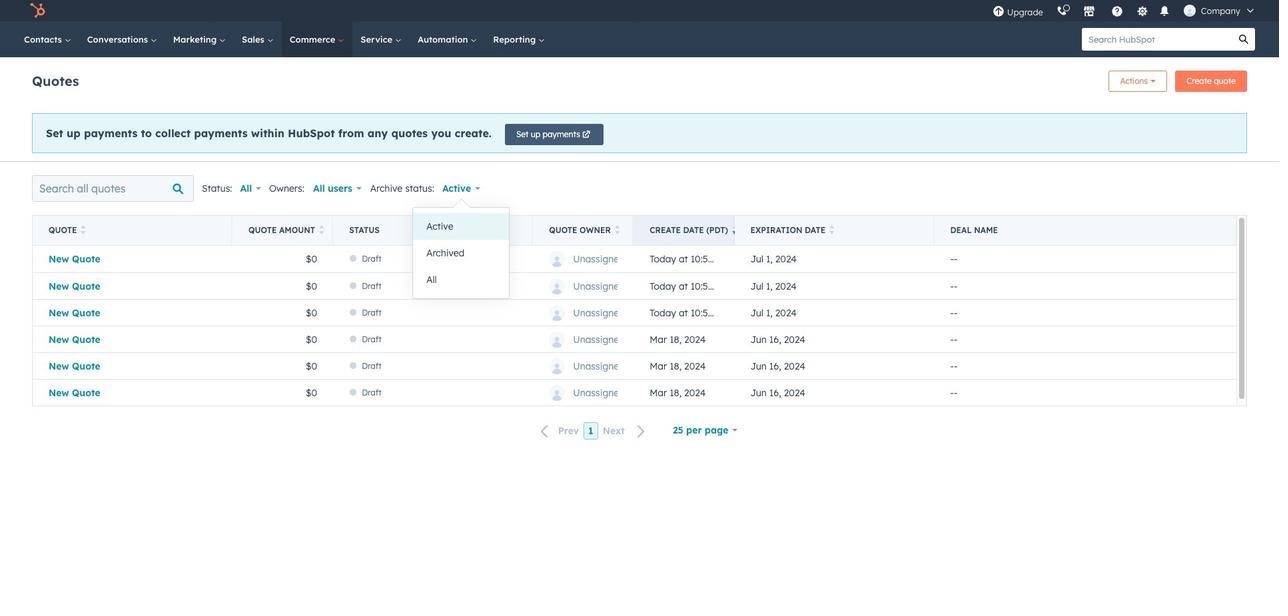 Task type: describe. For each thing, give the bounding box(es) containing it.
press to sort. image
[[615, 225, 620, 235]]

2 press to sort. image from the left
[[319, 225, 324, 235]]

1 press to sort. image from the left
[[81, 225, 86, 235]]

jacob simon image
[[1184, 5, 1196, 17]]

Search search field
[[32, 175, 194, 202]]

2 press to sort. element from the left
[[319, 225, 324, 236]]

banner inside page section element
[[32, 67, 1248, 92]]

1 press to sort. element from the left
[[81, 225, 86, 236]]



Task type: vqa. For each thing, say whether or not it's contained in the screenshot.
second 'column header' from right
yes



Task type: locate. For each thing, give the bounding box(es) containing it.
descending sort. press to sort ascending. image
[[733, 225, 738, 235]]

1 horizontal spatial column header
[[935, 216, 1237, 245]]

2 horizontal spatial press to sort. image
[[830, 225, 835, 235]]

column header
[[333, 216, 533, 245], [935, 216, 1237, 245]]

0 horizontal spatial column header
[[333, 216, 533, 245]]

2 column header from the left
[[935, 216, 1237, 245]]

banner
[[32, 67, 1248, 92]]

marketplaces image
[[1084, 6, 1096, 18]]

1 horizontal spatial press to sort. image
[[319, 225, 324, 235]]

page section element
[[0, 57, 1280, 161]]

list box
[[413, 208, 509, 299]]

1 column header from the left
[[333, 216, 533, 245]]

4 press to sort. element from the left
[[830, 225, 835, 236]]

press to sort. element
[[81, 225, 86, 236], [319, 225, 324, 236], [615, 225, 620, 236], [830, 225, 835, 236]]

3 press to sort. image from the left
[[830, 225, 835, 235]]

3 press to sort. element from the left
[[615, 225, 620, 236]]

pagination navigation
[[533, 423, 654, 440]]

descending sort. press to sort ascending. element
[[733, 225, 738, 236]]

menu
[[986, 0, 1264, 21]]

0 horizontal spatial press to sort. image
[[81, 225, 86, 235]]

Search HubSpot search field
[[1082, 28, 1233, 51]]

press to sort. image
[[81, 225, 86, 235], [319, 225, 324, 235], [830, 225, 835, 235]]



